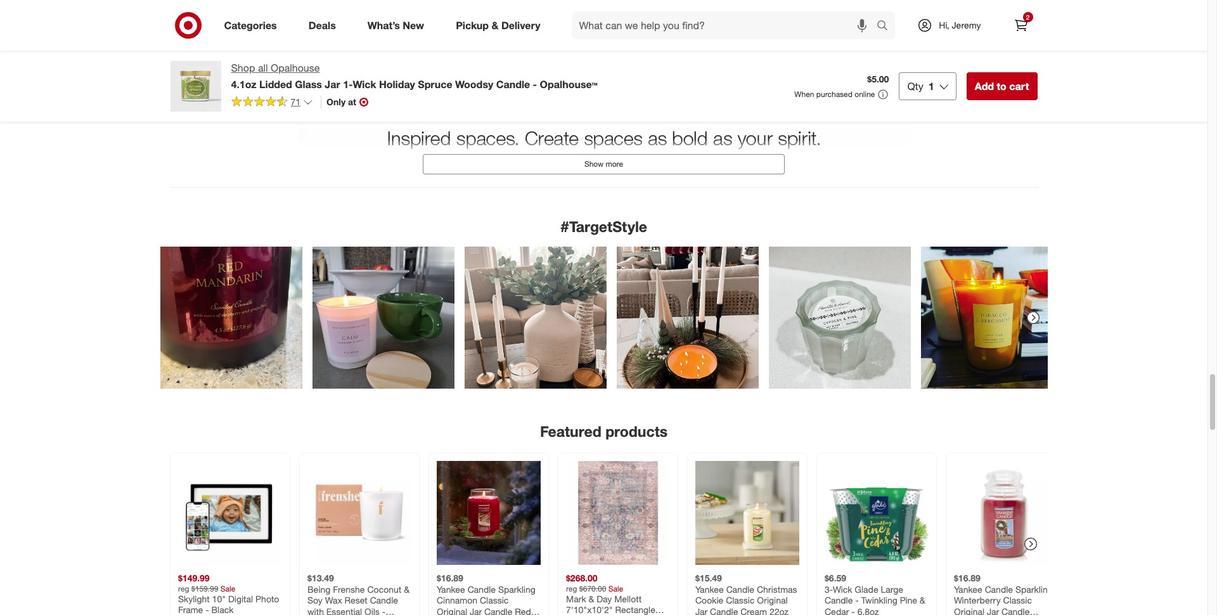 Task type: locate. For each thing, give the bounding box(es) containing it.
classic inside $16.89 yankee candle sparkling cinnamon classic original jar candle r
[[480, 595, 508, 606]]

woodsy
[[455, 78, 494, 91]]

1 horizontal spatial wick
[[833, 584, 852, 594]]

classic inside $15.49 yankee candle christmas cookie classic original jar candle cream 22oz
[[726, 595, 755, 606]]

& inside "$268.00 reg $670.00 sale mark & day mellott 7'10"x10'2" rectangl"
[[588, 593, 594, 604]]

2
[[1026, 13, 1030, 21]]

user image by @nothingbutneutrals90 image
[[769, 247, 911, 389]]

0 vertical spatial wick
[[353, 78, 376, 91]]

$6.59
[[825, 573, 846, 583]]

classic
[[480, 595, 508, 606], [726, 595, 755, 606], [1003, 595, 1032, 606]]

1 classic from the left
[[480, 595, 508, 606]]

user image by @lafortesells image
[[160, 247, 302, 389]]

& right 'pickup'
[[492, 19, 499, 31]]

user image by @comes.highly.recommended image
[[464, 247, 607, 389], [617, 247, 759, 389]]

original inside $16.89 yankee candle sparkling cinnamon classic original jar candle r
[[437, 606, 467, 615]]

wax
[[325, 595, 342, 606]]

71 link
[[231, 96, 313, 110]]

pickup
[[456, 19, 489, 31]]

yankee candle sparkling winterberry classic original jar candle burgundy 22oz image
[[954, 461, 1058, 565]]

sale inside $149.99 reg $159.99 sale skylight 10" digital photo frame - black
[[220, 584, 235, 593]]

jar
[[325, 78, 340, 91], [470, 606, 482, 615], [695, 606, 707, 615], [987, 606, 999, 615]]

frenshe
[[333, 584, 365, 594]]

more
[[606, 159, 623, 169]]

cedar
[[825, 606, 849, 615]]

$149.99
[[178, 573, 209, 583]]

reg for skylight
[[178, 584, 189, 593]]

reg inside $149.99 reg $159.99 sale skylight 10" digital photo frame - black
[[178, 584, 189, 593]]

opalhouse™
[[540, 78, 598, 91]]

1 horizontal spatial sparkling
[[1015, 584, 1053, 594]]

$16.89 up cinnamon
[[437, 573, 463, 583]]

cream
[[740, 606, 767, 615]]

deals
[[309, 19, 336, 31]]

1 horizontal spatial sale
[[608, 584, 623, 593]]

sale up 'black' at left
[[220, 584, 235, 593]]

digital
[[228, 593, 253, 604]]

0 horizontal spatial user image by @comes.highly.recommended image
[[464, 247, 607, 389]]

2 sale from the left
[[608, 584, 623, 593]]

1 horizontal spatial original
[[757, 595, 788, 606]]

mark & day mellott 7'10"x10'2" rectangle washable woven indoor area rugs dark blue image
[[566, 461, 670, 565]]

categories link
[[213, 11, 293, 39]]

$16.89 inside $16.89 yankee candle sparkling cinnamon classic original jar candle r
[[437, 573, 463, 583]]

yankee inside the $16.89 yankee candle sparkling winterberry classic original jar cand
[[954, 584, 982, 594]]

22oz
[[769, 606, 789, 615]]

mark
[[566, 593, 586, 604]]

1 $16.89 from the left
[[437, 573, 463, 583]]

3 yankee from the left
[[954, 584, 982, 594]]

classic inside the $16.89 yankee candle sparkling winterberry classic original jar cand
[[1003, 595, 1032, 606]]

sparkling for yankee candle sparkling cinnamon classic original jar candle r
[[498, 584, 535, 594]]

jar inside shop all opalhouse 4.1oz lidded glass jar 1-wick holiday spruce woodsy candle - opalhouse™
[[325, 78, 340, 91]]

original for yankee candle sparkling winterberry classic original jar cand
[[954, 606, 985, 615]]

original down 'winterberry'
[[954, 606, 985, 615]]

2 link
[[1007, 11, 1035, 39]]

wick up at
[[353, 78, 376, 91]]

wick
[[353, 78, 376, 91], [833, 584, 852, 594]]

products
[[606, 422, 668, 440]]

yankee up 'winterberry'
[[954, 584, 982, 594]]

sale inside "$268.00 reg $670.00 sale mark & day mellott 7'10"x10'2" rectangl"
[[608, 584, 623, 593]]

original down cinnamon
[[437, 606, 467, 615]]

reg
[[178, 584, 189, 593], [566, 584, 577, 593]]

0 horizontal spatial $16.89
[[437, 573, 463, 583]]

1 vertical spatial wick
[[833, 584, 852, 594]]

- down glade
[[855, 595, 859, 606]]

reg down $268.00
[[566, 584, 577, 593]]

- left 'black' at left
[[205, 604, 209, 615]]

2 reg from the left
[[566, 584, 577, 593]]

$16.89 up 'winterberry'
[[954, 573, 981, 583]]

1 horizontal spatial yankee
[[695, 584, 724, 594]]

yankee
[[437, 584, 465, 594], [695, 584, 724, 594], [954, 584, 982, 594]]

featured
[[540, 422, 602, 440]]

twinkling
[[861, 595, 897, 606]]

0 horizontal spatial yankee
[[437, 584, 465, 594]]

skylight 10" digital photo frame - black image
[[178, 461, 282, 565]]

with
[[307, 606, 324, 615]]

being
[[307, 584, 330, 594]]

$16.89
[[437, 573, 463, 583], [954, 573, 981, 583]]

purchased
[[817, 89, 853, 99]]

sparkling inside $16.89 yankee candle sparkling cinnamon classic original jar candle r
[[498, 584, 535, 594]]

1 sale from the left
[[220, 584, 235, 593]]

holiday
[[379, 78, 415, 91]]

$13.49 being frenshe coconut & soy wax reset candle with essential oils
[[307, 573, 409, 615]]

1 user image by @comes.highly.recommended image from the left
[[464, 247, 607, 389]]

1 sparkling from the left
[[498, 584, 535, 594]]

to
[[997, 80, 1007, 93]]

jar for $16.89 yankee candle sparkling cinnamon classic original jar candle r
[[470, 606, 482, 615]]

0 horizontal spatial wick
[[353, 78, 376, 91]]

sale
[[220, 584, 235, 593], [608, 584, 623, 593]]

jar down cinnamon
[[470, 606, 482, 615]]

$16.89 yankee candle sparkling cinnamon classic original jar candle r
[[437, 573, 535, 615]]

1 horizontal spatial $16.89
[[954, 573, 981, 583]]

& inside $13.49 being frenshe coconut & soy wax reset candle with essential oils
[[404, 584, 409, 594]]

2 sparkling from the left
[[1015, 584, 1053, 594]]

$16.89 for $16.89 yankee candle sparkling cinnamon classic original jar candle r
[[437, 573, 463, 583]]

spruce
[[418, 78, 453, 91]]

- inside $149.99 reg $159.99 sale skylight 10" digital photo frame - black
[[205, 604, 209, 615]]

yankee up cookie on the bottom
[[695, 584, 724, 594]]

original down christmas on the right of the page
[[757, 595, 788, 606]]

what's new link
[[357, 11, 440, 39]]

1 horizontal spatial user image by @comes.highly.recommended image
[[617, 247, 759, 389]]

& right pine
[[920, 595, 925, 606]]

3 classic from the left
[[1003, 595, 1032, 606]]

sale for digital
[[220, 584, 235, 593]]

0 horizontal spatial reg
[[178, 584, 189, 593]]

& up 7'10"x10'2"
[[588, 593, 594, 604]]

delivery
[[502, 19, 541, 31]]

cookie
[[695, 595, 723, 606]]

yankee up cinnamon
[[437, 584, 465, 594]]

glass
[[295, 78, 322, 91]]

2 classic from the left
[[726, 595, 755, 606]]

only at
[[327, 96, 356, 107]]

$16.89 yankee candle sparkling winterberry classic original jar cand
[[954, 573, 1053, 615]]

& right coconut
[[404, 584, 409, 594]]

2 $16.89 from the left
[[954, 573, 981, 583]]

2 yankee from the left
[[695, 584, 724, 594]]

1 reg from the left
[[178, 584, 189, 593]]

classic for winterberry
[[1003, 595, 1032, 606]]

featured products
[[540, 422, 668, 440]]

reg down $149.99
[[178, 584, 189, 593]]

jar for $15.49 yankee candle christmas cookie classic original jar candle cream 22oz
[[695, 606, 707, 615]]

0 horizontal spatial classic
[[480, 595, 508, 606]]

pickup & delivery
[[456, 19, 541, 31]]

jar inside the $16.89 yankee candle sparkling winterberry classic original jar cand
[[987, 606, 999, 615]]

jar down 'winterberry'
[[987, 606, 999, 615]]

classic for cinnamon
[[480, 595, 508, 606]]

add
[[975, 80, 994, 93]]

classic right 'winterberry'
[[1003, 595, 1032, 606]]

$16.89 inside the $16.89 yankee candle sparkling winterberry classic original jar cand
[[954, 573, 981, 583]]

what's
[[368, 19, 400, 31]]

all
[[258, 62, 268, 74]]

christmas
[[757, 584, 797, 594]]

0 horizontal spatial original
[[437, 606, 467, 615]]

day
[[597, 593, 612, 604]]

classic up cream
[[726, 595, 755, 606]]

original inside the $16.89 yankee candle sparkling winterberry classic original jar cand
[[954, 606, 985, 615]]

- left opalhouse™
[[533, 78, 537, 91]]

show more button
[[423, 154, 785, 175]]

jar left 1-
[[325, 78, 340, 91]]

2 horizontal spatial original
[[954, 606, 985, 615]]

jar inside $15.49 yankee candle christmas cookie classic original jar candle cream 22oz
[[695, 606, 707, 615]]

original inside $15.49 yankee candle christmas cookie classic original jar candle cream 22oz
[[757, 595, 788, 606]]

show more
[[585, 159, 623, 169]]

black
[[211, 604, 233, 615]]

1 horizontal spatial reg
[[566, 584, 577, 593]]

1 horizontal spatial classic
[[726, 595, 755, 606]]

0 horizontal spatial sparkling
[[498, 584, 535, 594]]

cart
[[1010, 80, 1030, 93]]

jar down cookie on the bottom
[[695, 606, 707, 615]]

2 horizontal spatial yankee
[[954, 584, 982, 594]]

yankee inside $15.49 yankee candle christmas cookie classic original jar candle cream 22oz
[[695, 584, 724, 594]]

new
[[403, 19, 424, 31]]

0 horizontal spatial sale
[[220, 584, 235, 593]]

show
[[585, 159, 604, 169]]

reg inside "$268.00 reg $670.00 sale mark & day mellott 7'10"x10'2" rectangl"
[[566, 584, 577, 593]]

image of 4.1oz lidded glass jar 1-wick holiday spruce woodsy candle - opalhouse™ image
[[170, 61, 221, 112]]

original for yankee candle christmas cookie classic original jar candle cream 22oz
[[757, 595, 788, 606]]

classic right cinnamon
[[480, 595, 508, 606]]

user image by @myramblingranch image
[[921, 247, 1063, 389]]

opalhouse
[[271, 62, 320, 74]]

$268.00 reg $670.00 sale mark & day mellott 7'10"x10'2" rectangl
[[566, 573, 662, 615]]

sparkling
[[498, 584, 535, 594], [1015, 584, 1053, 594]]

sparkling inside the $16.89 yankee candle sparkling winterberry classic original jar cand
[[1015, 584, 1053, 594]]

jar inside $16.89 yankee candle sparkling cinnamon classic original jar candle r
[[470, 606, 482, 615]]

frame
[[178, 604, 203, 615]]

1 yankee from the left
[[437, 584, 465, 594]]

$5.00
[[868, 74, 889, 84]]

wick down $6.59 at right bottom
[[833, 584, 852, 594]]

-
[[533, 78, 537, 91], [855, 595, 859, 606], [205, 604, 209, 615], [852, 606, 855, 615]]

sale right $670.00
[[608, 584, 623, 593]]

yankee inside $16.89 yankee candle sparkling cinnamon classic original jar candle r
[[437, 584, 465, 594]]

reg for mark
[[566, 584, 577, 593]]

2 horizontal spatial classic
[[1003, 595, 1032, 606]]



Task type: describe. For each thing, give the bounding box(es) containing it.
yankee for yankee candle sparkling winterberry classic original jar cand
[[954, 584, 982, 594]]

at
[[348, 96, 356, 107]]

1-
[[343, 78, 353, 91]]

original for yankee candle sparkling cinnamon classic original jar candle r
[[437, 606, 467, 615]]

pine
[[900, 595, 917, 606]]

soy
[[307, 595, 322, 606]]

lidded
[[259, 78, 292, 91]]

deals link
[[298, 11, 352, 39]]

search button
[[871, 11, 902, 42]]

reset
[[344, 595, 367, 606]]

#targetstyle
[[561, 218, 647, 236]]

7'10"x10'2"
[[566, 604, 613, 615]]

search
[[871, 20, 902, 33]]

winterberry
[[954, 595, 1001, 606]]

$15.49 yankee candle christmas cookie classic original jar candle cream 22oz
[[695, 573, 797, 615]]

mellott
[[614, 593, 641, 604]]

when
[[795, 89, 815, 99]]

jeremy
[[952, 20, 981, 30]]

$159.99
[[191, 584, 218, 593]]

yankee for yankee candle sparkling cinnamon classic original jar candle r
[[437, 584, 465, 594]]

4.1oz
[[231, 78, 257, 91]]

what's new
[[368, 19, 424, 31]]

$6.59 3-wick glade large candle - twinkling pine & cedar - 6.8oz
[[825, 573, 925, 615]]

add to cart
[[975, 80, 1030, 93]]

6.8oz
[[857, 606, 879, 615]]

only
[[327, 96, 346, 107]]

shop
[[231, 62, 255, 74]]

yankee candle christmas cookie classic original jar candle cream 22oz image
[[695, 461, 799, 565]]

hi,
[[939, 20, 950, 30]]

yankee candle sparkling cinnamon classic original jar candle red 22oz image
[[437, 461, 541, 565]]

sale for day
[[608, 584, 623, 593]]

large
[[881, 584, 903, 594]]

shop all opalhouse 4.1oz lidded glass jar 1-wick holiday spruce woodsy candle - opalhouse™
[[231, 62, 598, 91]]

cinnamon
[[437, 595, 477, 606]]

$15.49
[[695, 573, 722, 583]]

wick inside shop all opalhouse 4.1oz lidded glass jar 1-wick holiday spruce woodsy candle - opalhouse™
[[353, 78, 376, 91]]

71
[[291, 96, 301, 107]]

when purchased online
[[795, 89, 875, 99]]

$268.00
[[566, 573, 597, 583]]

coconut
[[367, 584, 401, 594]]

sparkling for yankee candle sparkling winterberry classic original jar cand
[[1015, 584, 1053, 594]]

- left the 6.8oz
[[852, 606, 855, 615]]

What can we help you find? suggestions appear below search field
[[572, 11, 880, 39]]

$13.49
[[307, 573, 334, 583]]

qty
[[908, 80, 924, 93]]

classic for cookie
[[726, 595, 755, 606]]

yankee for yankee candle christmas cookie classic original jar candle cream 22oz
[[695, 584, 724, 594]]

3-
[[825, 584, 833, 594]]

essential
[[326, 606, 362, 615]]

user image by tyche image
[[312, 247, 454, 389]]

hi, jeremy
[[939, 20, 981, 30]]

wick inside the $6.59 3-wick glade large candle - twinkling pine & cedar - 6.8oz
[[833, 584, 852, 594]]

categories
[[224, 19, 277, 31]]

being frenshe coconut & soy wax reset candle with essential oils - cashmere vanilla - 7oz image
[[307, 461, 411, 565]]

jar for $16.89 yankee candle sparkling winterberry classic original jar cand
[[987, 606, 999, 615]]

3-wick glade large candle - twinkling pine & cedar - 6.8oz image
[[825, 461, 929, 565]]

candle inside the $16.89 yankee candle sparkling winterberry classic original jar cand
[[985, 584, 1013, 594]]

- inside shop all opalhouse 4.1oz lidded glass jar 1-wick holiday spruce woodsy candle - opalhouse™
[[533, 78, 537, 91]]

pickup & delivery link
[[445, 11, 556, 39]]

& inside the $6.59 3-wick glade large candle - twinkling pine & cedar - 6.8oz
[[920, 595, 925, 606]]

glade
[[855, 584, 878, 594]]

$149.99 reg $159.99 sale skylight 10" digital photo frame - black
[[178, 573, 279, 615]]

2 user image by @comes.highly.recommended image from the left
[[617, 247, 759, 389]]

$16.89 for $16.89 yankee candle sparkling winterberry classic original jar cand
[[954, 573, 981, 583]]

add to cart button
[[967, 72, 1038, 100]]

10"
[[212, 593, 226, 604]]

skylight
[[178, 593, 209, 604]]

online
[[855, 89, 875, 99]]

candle inside the $6.59 3-wick glade large candle - twinkling pine & cedar - 6.8oz
[[825, 595, 853, 606]]

candle inside $13.49 being frenshe coconut & soy wax reset candle with essential oils
[[370, 595, 398, 606]]

photo
[[255, 593, 279, 604]]

candle inside shop all opalhouse 4.1oz lidded glass jar 1-wick holiday spruce woodsy candle - opalhouse™
[[496, 78, 530, 91]]

qty 1
[[908, 80, 935, 93]]

1
[[929, 80, 935, 93]]

$670.00
[[579, 584, 606, 593]]



Task type: vqa. For each thing, say whether or not it's contained in the screenshot.
Cookie
yes



